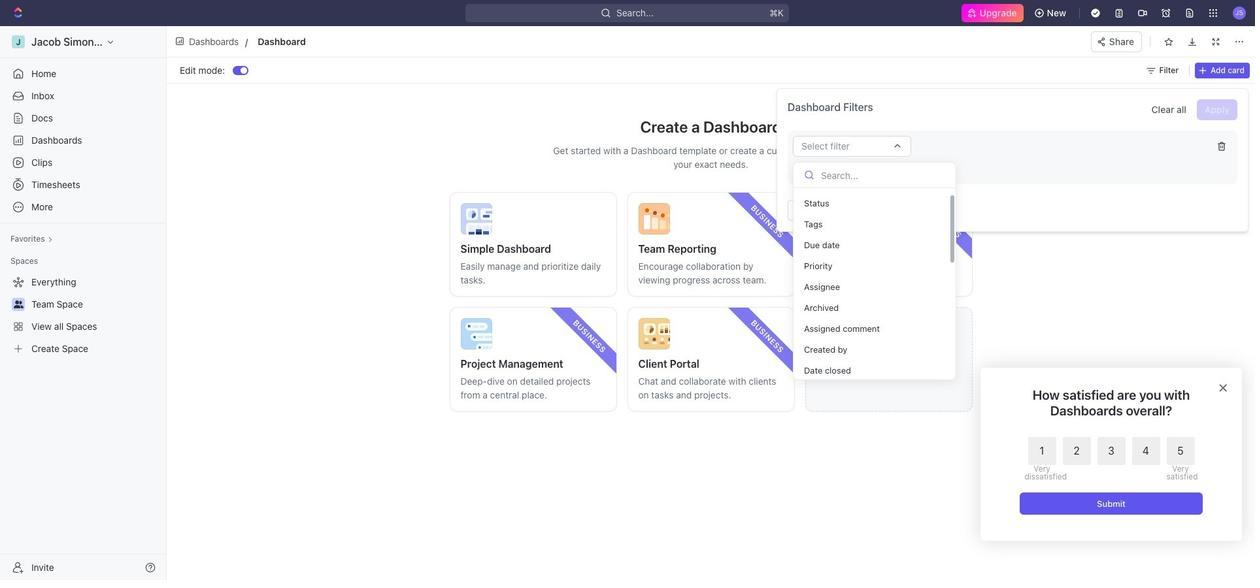 Task type: locate. For each thing, give the bounding box(es) containing it.
team reporting image
[[639, 203, 670, 235]]

None text field
[[258, 33, 621, 50]]

simple dashboard image
[[461, 203, 492, 235]]

option group
[[1025, 438, 1195, 481]]

navigation
[[981, 368, 1243, 542]]

project management image
[[461, 319, 492, 350]]

sidebar navigation
[[0, 26, 167, 581]]

tree
[[5, 272, 161, 360]]



Task type: vqa. For each thing, say whether or not it's contained in the screenshot.
Card to the left
no



Task type: describe. For each thing, give the bounding box(es) containing it.
tree inside sidebar navigation
[[5, 272, 161, 360]]

client portal image
[[639, 319, 670, 350]]

Search... text field
[[822, 165, 951, 185]]

time tracking image
[[817, 203, 848, 235]]



